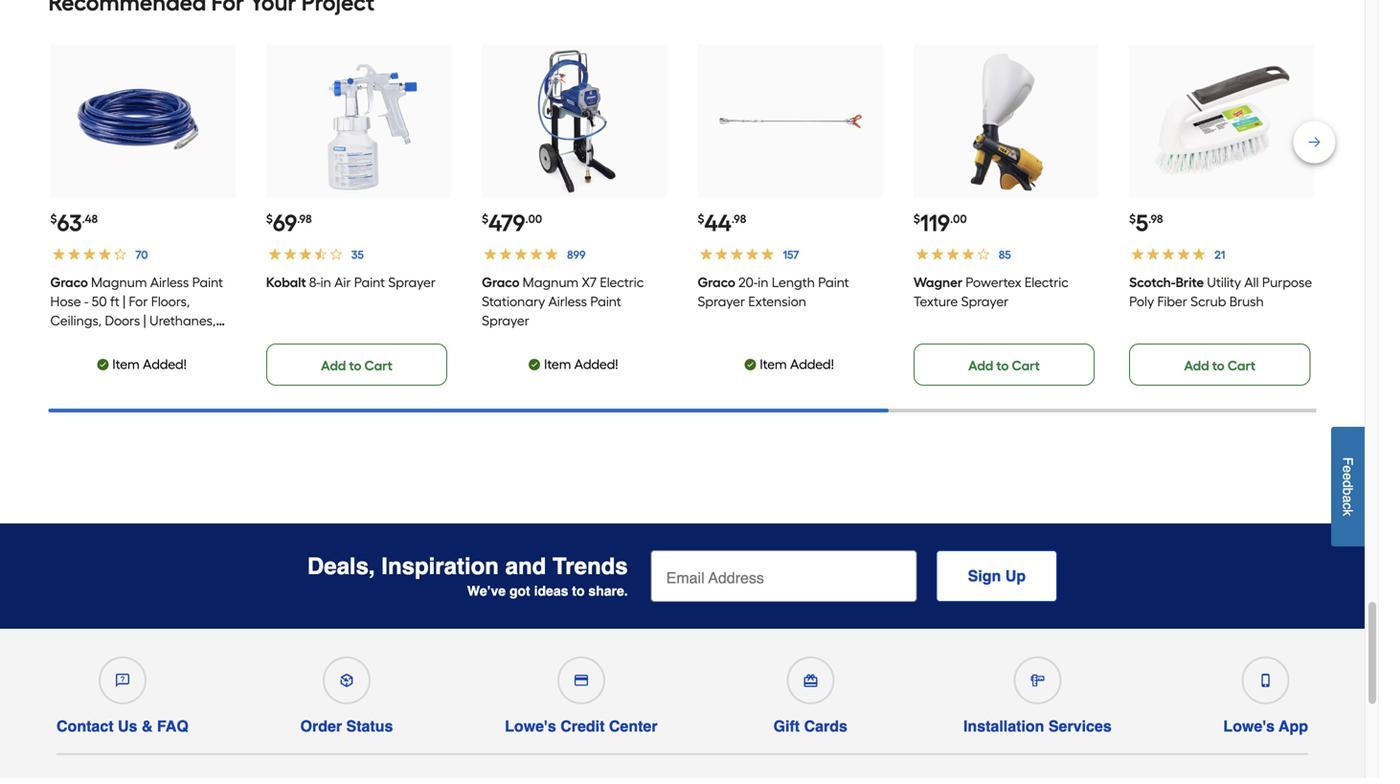 Task type: vqa. For each thing, say whether or not it's contained in the screenshot.
Accessories inside the 'link'
no



Task type: describe. For each thing, give the bounding box(es) containing it.
add for 69
[[321, 357, 346, 374]]

x7
[[582, 274, 597, 290]]

cards
[[804, 718, 848, 735]]

$ for 69
[[266, 212, 273, 226]]

wagner
[[914, 274, 963, 290]]

a
[[1340, 495, 1356, 503]]

nylon
[[181, 332, 216, 348]]

magnum for 479
[[523, 274, 579, 290]]

119
[[920, 209, 950, 237]]

ceilings,
[[50, 312, 102, 329]]

scotch-brite
[[1129, 274, 1204, 290]]

poly
[[1129, 293, 1154, 310]]

sign up form
[[651, 550, 1057, 602]]

customer care image
[[116, 674, 129, 687]]

stationary
[[482, 293, 545, 310]]

lacquers
[[115, 332, 172, 348]]

| down urethanes,
[[175, 332, 178, 348]]

hose
[[50, 293, 81, 310]]

lowe's credit center link
[[505, 649, 658, 736]]

Email Address email field
[[651, 550, 917, 602]]

.98 for 44
[[732, 212, 746, 226]]

scotch-
[[1129, 274, 1176, 290]]

kobalt 8-in air paint sprayer
[[266, 274, 436, 290]]

added! for 479
[[574, 356, 618, 373]]

f e e d b a c k button
[[1331, 427, 1365, 547]]

cart for 69
[[364, 357, 393, 374]]

.00 for 479
[[525, 212, 542, 226]]

.98 for 5
[[1149, 212, 1163, 226]]

duraflex
[[110, 351, 163, 367]]

doors
[[105, 312, 140, 329]]

c
[[1340, 503, 1356, 510]]

faq
[[157, 718, 188, 735]]

ft
[[110, 293, 119, 310]]

contact us & faq
[[57, 718, 188, 735]]

item for 479
[[544, 356, 571, 373]]

in inside 69 list item
[[321, 274, 331, 290]]

| up lacquers
[[143, 312, 146, 329]]

.98 for 69
[[297, 212, 312, 226]]

lowe's for lowe's app
[[1223, 718, 1275, 735]]

$ 119 .00
[[914, 209, 967, 237]]

.00 for 119
[[950, 212, 967, 226]]

$ for 63
[[50, 212, 57, 226]]

to for 119
[[996, 357, 1009, 374]]

item added! for 44
[[760, 356, 834, 373]]

lowe's credit center
[[505, 718, 658, 735]]

paint inside the 'magnum x7 electric stationary airless paint sprayer'
[[590, 293, 621, 310]]

check circle filled image for 63
[[95, 357, 111, 372]]

credit
[[560, 718, 605, 735]]

texture
[[914, 293, 958, 310]]

add to cart link for 5
[[1129, 344, 1311, 386]]

airless inside magnum airless paint hose - 50 ft | for floors, ceilings, doors | urethanes, varnishes, lacquers | nylon material | duraflex series
[[150, 274, 189, 290]]

status
[[346, 718, 393, 735]]

share.
[[588, 584, 628, 599]]

brush
[[1230, 293, 1264, 310]]

add for 119
[[968, 357, 994, 374]]

f
[[1340, 457, 1356, 466]]

63
[[57, 209, 82, 237]]

44 list item
[[698, 45, 883, 386]]

63 list item
[[50, 45, 235, 386]]

gift cards
[[773, 718, 848, 735]]

f e e d b a c k
[[1340, 457, 1356, 516]]

all
[[1244, 274, 1259, 290]]

paint inside magnum airless paint hose - 50 ft | for floors, ceilings, doors | urethanes, varnishes, lacquers | nylon material | duraflex series
[[192, 274, 223, 290]]

deals, inspiration and trends we've got ideas to share.
[[307, 554, 628, 599]]

urethanes,
[[149, 312, 216, 329]]

item added! for 479
[[544, 356, 618, 373]]

ideas
[[534, 584, 568, 599]]

to inside deals, inspiration and trends we've got ideas to share.
[[572, 584, 585, 599]]

5
[[1136, 209, 1149, 237]]

sprayer inside 69 list item
[[388, 274, 436, 290]]

us
[[118, 718, 137, 735]]

brite
[[1176, 274, 1204, 290]]

scotch-brite utility all purpose poly fiber scrub brush image
[[1148, 47, 1296, 195]]

item for 63
[[112, 356, 140, 373]]

| right ft
[[123, 293, 126, 310]]

for
[[129, 293, 148, 310]]

mobile image
[[1259, 674, 1273, 687]]

lowe's app
[[1223, 718, 1308, 735]]

gift
[[773, 718, 800, 735]]

order status link
[[300, 649, 393, 736]]

$ 479 .00
[[482, 209, 542, 237]]

479 list item
[[482, 45, 667, 386]]

add to cart link for 69
[[266, 344, 447, 386]]

cart for 5
[[1228, 357, 1256, 374]]

magnum for 63
[[91, 274, 147, 290]]

scrub
[[1191, 293, 1226, 310]]

up
[[1005, 567, 1026, 585]]

k
[[1340, 510, 1356, 516]]

inspiration
[[381, 554, 499, 580]]

kobalt 8-in air paint sprayer image
[[285, 47, 433, 195]]

| right material
[[104, 351, 107, 367]]

&
[[142, 718, 153, 735]]

material
[[50, 351, 101, 367]]

graco 20-in length paint sprayer extension image
[[716, 47, 864, 195]]

b
[[1340, 488, 1356, 495]]

order status
[[300, 718, 393, 735]]

graco magnum x7 electric stationary airless paint sprayer image
[[500, 47, 649, 195]]



Task type: locate. For each thing, give the bounding box(es) containing it.
item right check circle filled icon
[[760, 356, 787, 373]]

1 horizontal spatial item added!
[[544, 356, 618, 373]]

graco left 20-
[[698, 274, 735, 290]]

to inside 69 list item
[[349, 357, 361, 374]]

2 horizontal spatial item
[[760, 356, 787, 373]]

varnishes,
[[50, 332, 112, 348]]

lowe's
[[505, 718, 556, 735], [1223, 718, 1275, 735]]

1 .00 from the left
[[525, 212, 542, 226]]

added! down the 'magnum x7 electric stationary airless paint sprayer'
[[574, 356, 618, 373]]

0 horizontal spatial lowe's
[[505, 718, 556, 735]]

and
[[505, 554, 546, 580]]

1 cart from the left
[[364, 357, 393, 374]]

add to cart for 69
[[321, 357, 393, 374]]

1 horizontal spatial .00
[[950, 212, 967, 226]]

1 horizontal spatial .98
[[732, 212, 746, 226]]

3 add to cart from the left
[[1184, 357, 1256, 374]]

0 horizontal spatial check circle filled image
[[95, 357, 111, 372]]

paint
[[192, 274, 223, 290], [354, 274, 385, 290], [818, 274, 849, 290], [590, 293, 621, 310]]

1 horizontal spatial electric
[[1025, 274, 1069, 290]]

479
[[489, 209, 525, 237]]

3 cart from the left
[[1228, 357, 1256, 374]]

20-
[[738, 274, 758, 290]]

in
[[321, 274, 331, 290], [758, 274, 769, 290]]

$ for 479
[[482, 212, 489, 226]]

electric
[[600, 274, 644, 290], [1025, 274, 1069, 290]]

sprayer
[[388, 274, 436, 290], [698, 293, 745, 310], [961, 293, 1009, 310], [482, 312, 529, 329]]

add for 5
[[1184, 357, 1209, 374]]

add inside 5 list item
[[1184, 357, 1209, 374]]

1 add from the left
[[321, 357, 346, 374]]

1 horizontal spatial cart
[[1012, 357, 1040, 374]]

add to cart for 119
[[968, 357, 1040, 374]]

services
[[1049, 718, 1112, 735]]

2 horizontal spatial item added!
[[760, 356, 834, 373]]

0 horizontal spatial airless
[[150, 274, 189, 290]]

add inside 69 list item
[[321, 357, 346, 374]]

3 added! from the left
[[790, 356, 834, 373]]

0 horizontal spatial add
[[321, 357, 346, 374]]

in up the "extension"
[[758, 274, 769, 290]]

magnum x7 electric stationary airless paint sprayer
[[482, 274, 644, 329]]

1 e from the top
[[1340, 466, 1356, 473]]

1 horizontal spatial add to cart
[[968, 357, 1040, 374]]

add down the air
[[321, 357, 346, 374]]

$ inside $ 69 .98
[[266, 212, 273, 226]]

2 horizontal spatial add to cart
[[1184, 357, 1256, 374]]

.98 inside $ 44 .98
[[732, 212, 746, 226]]

2 in from the left
[[758, 274, 769, 290]]

cart down powertex electric texture sprayer
[[1012, 357, 1040, 374]]

2 add to cart link from the left
[[914, 344, 1095, 386]]

5 $ from the left
[[914, 212, 920, 226]]

item added! down the 'magnum x7 electric stationary airless paint sprayer'
[[544, 356, 618, 373]]

2 horizontal spatial cart
[[1228, 357, 1256, 374]]

cart inside 5 list item
[[1228, 357, 1256, 374]]

1 electric from the left
[[600, 274, 644, 290]]

paint right the air
[[354, 274, 385, 290]]

item added! inside 44 list item
[[760, 356, 834, 373]]

0 horizontal spatial cart
[[364, 357, 393, 374]]

item down lacquers
[[112, 356, 140, 373]]

-
[[84, 293, 89, 310]]

20-in length paint sprayer extension
[[698, 274, 849, 310]]

check circle filled image
[[95, 357, 111, 372], [527, 357, 542, 372]]

1 item added! from the left
[[112, 356, 187, 373]]

check circle filled image down stationary
[[527, 357, 542, 372]]

3 $ from the left
[[482, 212, 489, 226]]

installation
[[963, 718, 1044, 735]]

magnum airless paint hose - 50 ft | for floors, ceilings, doors | urethanes, varnishes, lacquers | nylon material | duraflex series
[[50, 274, 223, 367]]

add inside 119 list item
[[968, 357, 994, 374]]

e up "d" on the bottom right of page
[[1340, 466, 1356, 473]]

2 horizontal spatial .98
[[1149, 212, 1163, 226]]

app
[[1279, 718, 1308, 735]]

1 horizontal spatial lowe's
[[1223, 718, 1275, 735]]

added! inside 63 list item
[[143, 356, 187, 373]]

graco for 63
[[50, 274, 88, 290]]

2 .98 from the left
[[732, 212, 746, 226]]

magnum up ft
[[91, 274, 147, 290]]

add to cart link down powertex electric texture sprayer
[[914, 344, 1095, 386]]

1 .98 from the left
[[297, 212, 312, 226]]

cart
[[364, 357, 393, 374], [1012, 357, 1040, 374], [1228, 357, 1256, 374]]

added! for 63
[[143, 356, 187, 373]]

0 horizontal spatial magnum
[[91, 274, 147, 290]]

magnum inside the 'magnum x7 electric stationary airless paint sprayer'
[[523, 274, 579, 290]]

extension
[[748, 293, 806, 310]]

to inside 5 list item
[[1212, 357, 1225, 374]]

cart down brush
[[1228, 357, 1256, 374]]

paint right the length
[[818, 274, 849, 290]]

2 graco from the left
[[482, 274, 520, 290]]

$ for 5
[[1129, 212, 1136, 226]]

sign
[[968, 567, 1001, 585]]

lowe's for lowe's credit center
[[505, 718, 556, 735]]

add to cart down the kobalt 8-in air paint sprayer
[[321, 357, 393, 374]]

credit card image
[[575, 674, 588, 687]]

sprayer inside the 'magnum x7 electric stationary airless paint sprayer'
[[482, 312, 529, 329]]

to down the kobalt 8-in air paint sprayer
[[349, 357, 361, 374]]

.00 inside $ 119 .00
[[950, 212, 967, 226]]

.98
[[297, 212, 312, 226], [732, 212, 746, 226], [1149, 212, 1163, 226]]

2 .00 from the left
[[950, 212, 967, 226]]

e
[[1340, 466, 1356, 473], [1340, 473, 1356, 481]]

check circle filled image down varnishes, at the left
[[95, 357, 111, 372]]

2 add from the left
[[968, 357, 994, 374]]

utility
[[1207, 274, 1241, 290]]

3 add from the left
[[1184, 357, 1209, 374]]

add to cart inside 119 list item
[[968, 357, 1040, 374]]

item inside 479 "list item"
[[544, 356, 571, 373]]

0 horizontal spatial electric
[[600, 274, 644, 290]]

sprayer down powertex
[[961, 293, 1009, 310]]

airless up floors,
[[150, 274, 189, 290]]

electric inside the 'magnum x7 electric stationary airless paint sprayer'
[[600, 274, 644, 290]]

added! right check circle filled icon
[[790, 356, 834, 373]]

kobalt
[[266, 274, 306, 290]]

to right ideas
[[572, 584, 585, 599]]

.00 up stationary
[[525, 212, 542, 226]]

0 horizontal spatial graco
[[50, 274, 88, 290]]

add to cart link down the kobalt 8-in air paint sprayer
[[266, 344, 447, 386]]

1 $ from the left
[[50, 212, 57, 226]]

.98 up 20-
[[732, 212, 746, 226]]

0 vertical spatial airless
[[150, 274, 189, 290]]

air
[[334, 274, 351, 290]]

to down powertex electric texture sprayer
[[996, 357, 1009, 374]]

added! inside 479 "list item"
[[574, 356, 618, 373]]

$ 44 .98
[[698, 209, 746, 237]]

airless inside the 'magnum x7 electric stationary airless paint sprayer'
[[548, 293, 587, 310]]

item added! inside 63 list item
[[112, 356, 187, 373]]

add to cart link for 119
[[914, 344, 1095, 386]]

2 electric from the left
[[1025, 274, 1069, 290]]

3 add to cart link from the left
[[1129, 344, 1311, 386]]

$ inside $ 119 .00
[[914, 212, 920, 226]]

1 lowe's from the left
[[505, 718, 556, 735]]

item added! right check circle filled icon
[[760, 356, 834, 373]]

item inside 44 list item
[[760, 356, 787, 373]]

2 $ from the left
[[266, 212, 273, 226]]

50
[[92, 293, 107, 310]]

2 horizontal spatial added!
[[790, 356, 834, 373]]

1 graco from the left
[[50, 274, 88, 290]]

0 horizontal spatial add to cart link
[[266, 344, 447, 386]]

order
[[300, 718, 342, 735]]

cart down the kobalt 8-in air paint sprayer
[[364, 357, 393, 374]]

recommended for your project heading
[[48, 0, 1316, 22]]

3 item added! from the left
[[760, 356, 834, 373]]

3 graco from the left
[[698, 274, 735, 290]]

gift cards link
[[769, 649, 852, 736]]

paint inside '20-in length paint sprayer extension'
[[818, 274, 849, 290]]

sign up button
[[936, 550, 1057, 602]]

69 list item
[[266, 45, 451, 386]]

electric right powertex
[[1025, 274, 1069, 290]]

sprayer inside '20-in length paint sprayer extension'
[[698, 293, 745, 310]]

utility all purpose poly fiber scrub brush
[[1129, 274, 1312, 310]]

add to cart inside 5 list item
[[1184, 357, 1256, 374]]

airless down x7 on the top of page
[[548, 293, 587, 310]]

1 horizontal spatial add to cart link
[[914, 344, 1095, 386]]

1 horizontal spatial add
[[968, 357, 994, 374]]

item added! inside 479 "list item"
[[544, 356, 618, 373]]

2 e from the top
[[1340, 473, 1356, 481]]

1 magnum from the left
[[91, 274, 147, 290]]

.98 inside $ 5 .98
[[1149, 212, 1163, 226]]

add down scrub
[[1184, 357, 1209, 374]]

item inside 63 list item
[[112, 356, 140, 373]]

69
[[273, 209, 297, 237]]

add to cart link inside 69 list item
[[266, 344, 447, 386]]

1 horizontal spatial graco
[[482, 274, 520, 290]]

1 item from the left
[[112, 356, 140, 373]]

$ inside $ 63 .48
[[50, 212, 57, 226]]

add to cart link inside 119 list item
[[914, 344, 1095, 386]]

contact us & faq link
[[57, 649, 188, 736]]

graco  magnum airless paint hose - 50 ft | for floors, ceilings, doors | urethanes, varnishes, lacquers | nylon material | duraflex series image
[[69, 47, 217, 195]]

electric inside powertex electric texture sprayer
[[1025, 274, 1069, 290]]

add to cart down scrub
[[1184, 357, 1256, 374]]

0 horizontal spatial item added!
[[112, 356, 187, 373]]

paint up urethanes,
[[192, 274, 223, 290]]

to inside 119 list item
[[996, 357, 1009, 374]]

floors,
[[151, 293, 190, 310]]

6 $ from the left
[[1129, 212, 1136, 226]]

graco
[[50, 274, 88, 290], [482, 274, 520, 290], [698, 274, 735, 290]]

cart inside 69 list item
[[364, 357, 393, 374]]

added! inside 44 list item
[[790, 356, 834, 373]]

sprayer inside powertex electric texture sprayer
[[961, 293, 1009, 310]]

$ inside $ 479 .00
[[482, 212, 489, 226]]

add to cart down powertex electric texture sprayer
[[968, 357, 1040, 374]]

$ for 119
[[914, 212, 920, 226]]

1 added! from the left
[[143, 356, 187, 373]]

to down scrub
[[1212, 357, 1225, 374]]

magnum inside magnum airless paint hose - 50 ft | for floors, ceilings, doors | urethanes, varnishes, lacquers | nylon material | duraflex series
[[91, 274, 147, 290]]

item down the 'magnum x7 electric stationary airless paint sprayer'
[[544, 356, 571, 373]]

2 item from the left
[[544, 356, 571, 373]]

lowe's left app
[[1223, 718, 1275, 735]]

lowe's left the credit
[[505, 718, 556, 735]]

1 horizontal spatial in
[[758, 274, 769, 290]]

powertex electric texture sprayer
[[914, 274, 1069, 310]]

1 vertical spatial airless
[[548, 293, 587, 310]]

2 horizontal spatial add to cart link
[[1129, 344, 1311, 386]]

item added!
[[112, 356, 187, 373], [544, 356, 618, 373], [760, 356, 834, 373]]

2 item added! from the left
[[544, 356, 618, 373]]

paint down x7 on the top of page
[[590, 293, 621, 310]]

2 added! from the left
[[574, 356, 618, 373]]

installation services
[[963, 718, 1112, 735]]

1 check circle filled image from the left
[[95, 357, 111, 372]]

add to cart link inside 5 list item
[[1129, 344, 1311, 386]]

$ for 44
[[698, 212, 704, 226]]

.00
[[525, 212, 542, 226], [950, 212, 967, 226]]

1 horizontal spatial added!
[[574, 356, 618, 373]]

0 horizontal spatial .00
[[525, 212, 542, 226]]

check circle filled image inside 63 list item
[[95, 357, 111, 372]]

cart inside 119 list item
[[1012, 357, 1040, 374]]

$ 63 .48
[[50, 209, 98, 237]]

graco up the hose
[[50, 274, 88, 290]]

1 horizontal spatial item
[[544, 356, 571, 373]]

graco for 44
[[698, 274, 735, 290]]

.00 inside $ 479 .00
[[525, 212, 542, 226]]

pickup image
[[340, 674, 353, 687]]

graco for 479
[[482, 274, 520, 290]]

1 horizontal spatial airless
[[548, 293, 587, 310]]

1 horizontal spatial check circle filled image
[[527, 357, 542, 372]]

5 list item
[[1129, 45, 1314, 386]]

$ inside $ 44 .98
[[698, 212, 704, 226]]

0 horizontal spatial .98
[[297, 212, 312, 226]]

in left the air
[[321, 274, 331, 290]]

purpose
[[1262, 274, 1312, 290]]

d
[[1340, 481, 1356, 488]]

wagner powertex electric texture sprayer image
[[932, 47, 1080, 195]]

added! for 44
[[790, 356, 834, 373]]

graco inside 63 list item
[[50, 274, 88, 290]]

.98 up scotch-
[[1149, 212, 1163, 226]]

add to cart inside 69 list item
[[321, 357, 393, 374]]

series
[[166, 351, 203, 367]]

check circle filled image
[[743, 357, 758, 372]]

2 check circle filled image from the left
[[527, 357, 542, 372]]

sign up
[[968, 567, 1026, 585]]

3 .98 from the left
[[1149, 212, 1163, 226]]

2 cart from the left
[[1012, 357, 1040, 374]]

deals,
[[307, 554, 375, 580]]

add to cart for 5
[[1184, 357, 1256, 374]]

$
[[50, 212, 57, 226], [266, 212, 273, 226], [482, 212, 489, 226], [698, 212, 704, 226], [914, 212, 920, 226], [1129, 212, 1136, 226]]

paint inside 69 list item
[[354, 274, 385, 290]]

2 horizontal spatial graco
[[698, 274, 735, 290]]

airless
[[150, 274, 189, 290], [548, 293, 587, 310]]

graco inside 479 "list item"
[[482, 274, 520, 290]]

$ 5 .98
[[1129, 209, 1163, 237]]

item added! down lacquers
[[112, 356, 187, 373]]

trends
[[553, 554, 628, 580]]

0 horizontal spatial item
[[112, 356, 140, 373]]

.00 up wagner
[[950, 212, 967, 226]]

8-
[[309, 274, 321, 290]]

119 list item
[[914, 45, 1099, 386]]

.48
[[82, 212, 98, 226]]

2 add to cart from the left
[[968, 357, 1040, 374]]

installation services link
[[963, 649, 1112, 736]]

2 lowe's from the left
[[1223, 718, 1275, 735]]

1 add to cart link from the left
[[266, 344, 447, 386]]

center
[[609, 718, 658, 735]]

.98 inside $ 69 .98
[[297, 212, 312, 226]]

sprayer right the air
[[388, 274, 436, 290]]

we've
[[467, 584, 506, 599]]

item added! for 63
[[112, 356, 187, 373]]

added! down lacquers
[[143, 356, 187, 373]]

to for 5
[[1212, 357, 1225, 374]]

sprayer down stationary
[[482, 312, 529, 329]]

44
[[704, 209, 732, 237]]

2 horizontal spatial add
[[1184, 357, 1209, 374]]

to for 69
[[349, 357, 361, 374]]

graco up stationary
[[482, 274, 520, 290]]

e up b
[[1340, 473, 1356, 481]]

2 magnum from the left
[[523, 274, 579, 290]]

lowe's app link
[[1223, 649, 1308, 736]]

add to cart link down scrub
[[1129, 344, 1311, 386]]

electric right x7 on the top of page
[[600, 274, 644, 290]]

item for 44
[[760, 356, 787, 373]]

length
[[772, 274, 815, 290]]

0 horizontal spatial in
[[321, 274, 331, 290]]

1 in from the left
[[321, 274, 331, 290]]

contact
[[57, 718, 114, 735]]

check circle filled image for 479
[[527, 357, 542, 372]]

$ 69 .98
[[266, 209, 312, 237]]

3 item from the left
[[760, 356, 787, 373]]

1 horizontal spatial magnum
[[523, 274, 579, 290]]

dimensions image
[[1031, 674, 1044, 687]]

0 horizontal spatial add to cart
[[321, 357, 393, 374]]

gift card image
[[804, 674, 817, 687]]

|
[[123, 293, 126, 310], [143, 312, 146, 329], [175, 332, 178, 348], [104, 351, 107, 367]]

in inside '20-in length paint sprayer extension'
[[758, 274, 769, 290]]

magnum left x7 on the top of page
[[523, 274, 579, 290]]

1 add to cart from the left
[[321, 357, 393, 374]]

sprayer down 20-
[[698, 293, 745, 310]]

got
[[509, 584, 530, 599]]

powertex
[[966, 274, 1021, 290]]

graco inside 44 list item
[[698, 274, 735, 290]]

4 $ from the left
[[698, 212, 704, 226]]

0 horizontal spatial added!
[[143, 356, 187, 373]]

add to cart
[[321, 357, 393, 374], [968, 357, 1040, 374], [1184, 357, 1256, 374]]

add down powertex electric texture sprayer
[[968, 357, 994, 374]]

cart for 119
[[1012, 357, 1040, 374]]

.98 up 8-
[[297, 212, 312, 226]]

$ inside $ 5 .98
[[1129, 212, 1136, 226]]

fiber
[[1157, 293, 1187, 310]]



